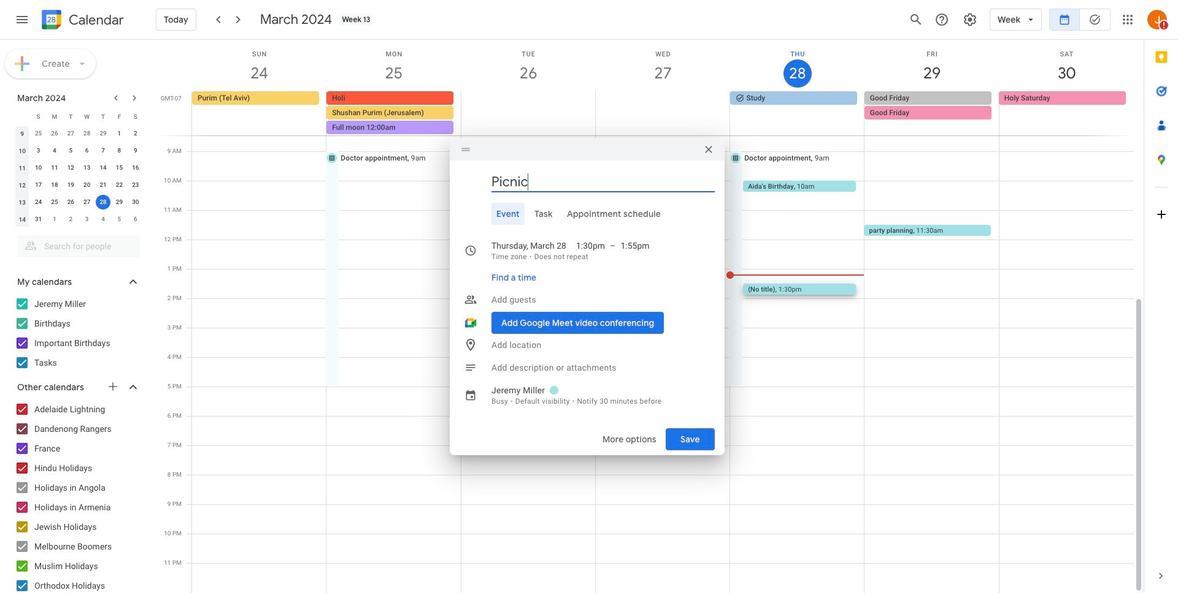 Task type: locate. For each thing, give the bounding box(es) containing it.
calendar element
[[39, 7, 124, 34]]

17 element
[[31, 178, 46, 193]]

grid
[[157, 40, 1144, 594]]

april 3 element
[[80, 212, 94, 227]]

12 element
[[63, 161, 78, 175]]

february 27 element
[[63, 126, 78, 141]]

10 element
[[31, 161, 46, 175]]

row
[[187, 91, 1144, 136], [14, 108, 144, 125], [14, 125, 144, 142], [14, 142, 144, 160], [14, 160, 144, 177], [14, 177, 144, 194], [14, 194, 144, 211], [14, 211, 144, 228]]

april 5 element
[[112, 212, 127, 227]]

column header inside the march 2024 grid
[[14, 108, 30, 125]]

20 element
[[80, 178, 94, 193]]

february 28 element
[[80, 126, 94, 141]]

3 element
[[31, 144, 46, 158]]

tab list
[[1144, 40, 1178, 560], [460, 203, 715, 225]]

add other calendars image
[[107, 381, 119, 393]]

april 4 element
[[96, 212, 110, 227]]

march 2024 grid
[[12, 108, 144, 228]]

row group inside the march 2024 grid
[[14, 125, 144, 228]]

9 element
[[128, 144, 143, 158]]

cell
[[326, 91, 461, 136], [461, 91, 595, 136], [595, 91, 730, 136], [864, 91, 999, 136], [95, 194, 111, 211]]

30 element
[[128, 195, 143, 210]]

14 element
[[96, 161, 110, 175]]

Search for people text field
[[25, 236, 133, 258]]

21 element
[[96, 178, 110, 193]]

row group
[[14, 125, 144, 228]]

31 element
[[31, 212, 46, 227]]

0 horizontal spatial tab list
[[460, 203, 715, 225]]

16 element
[[128, 161, 143, 175]]

19 element
[[63, 178, 78, 193]]

Add title text field
[[491, 173, 715, 191]]

april 1 element
[[47, 212, 62, 227]]

23 element
[[128, 178, 143, 193]]

february 26 element
[[47, 126, 62, 141]]

column header
[[14, 108, 30, 125]]

heading
[[66, 13, 124, 27]]

28, today element
[[96, 195, 110, 210]]

heading inside calendar element
[[66, 13, 124, 27]]

april 6 element
[[128, 212, 143, 227]]

1 element
[[112, 126, 127, 141]]

None search field
[[0, 231, 152, 258]]

cell inside the march 2024 grid
[[95, 194, 111, 211]]



Task type: vqa. For each thing, say whether or not it's contained in the screenshot.
28 Element
no



Task type: describe. For each thing, give the bounding box(es) containing it.
13 element
[[80, 161, 94, 175]]

february 25 element
[[31, 126, 46, 141]]

my calendars list
[[2, 295, 152, 373]]

february 29 element
[[96, 126, 110, 141]]

22 element
[[112, 178, 127, 193]]

7 element
[[96, 144, 110, 158]]

8 element
[[112, 144, 127, 158]]

15 element
[[112, 161, 127, 175]]

11 element
[[47, 161, 62, 175]]

1 horizontal spatial tab list
[[1144, 40, 1178, 560]]

to element
[[610, 240, 616, 252]]

29 element
[[112, 195, 127, 210]]

april 2 element
[[63, 212, 78, 227]]

5 element
[[63, 144, 78, 158]]

2 element
[[128, 126, 143, 141]]

settings menu image
[[963, 12, 977, 27]]

25 element
[[47, 195, 62, 210]]

18 element
[[47, 178, 62, 193]]

24 element
[[31, 195, 46, 210]]

26 element
[[63, 195, 78, 210]]

27 element
[[80, 195, 94, 210]]

other calendars list
[[2, 400, 152, 594]]

4 element
[[47, 144, 62, 158]]

main drawer image
[[15, 12, 29, 27]]

6 element
[[80, 144, 94, 158]]



